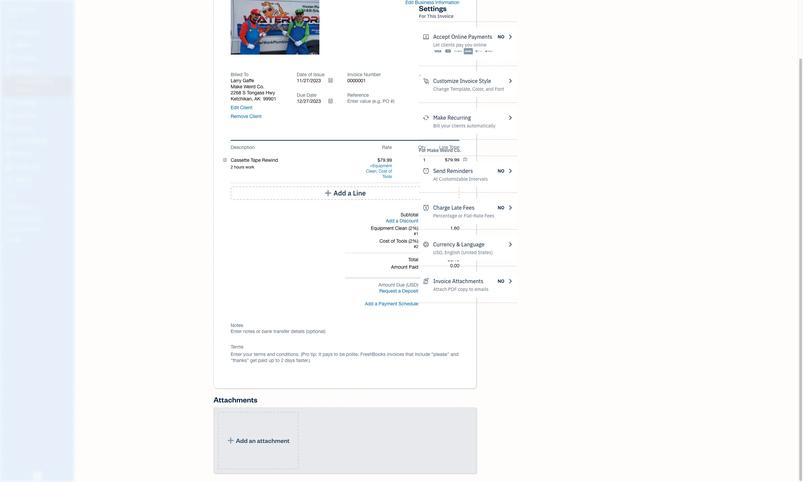 Task type: describe. For each thing, give the bounding box(es) containing it.
for make weird co.
[[419, 147, 461, 154]]

usd,
[[433, 250, 444, 256]]

1
[[416, 232, 418, 237]]

timer image
[[4, 138, 12, 145]]

chevronright image for charge late fees
[[507, 204, 514, 212]]

weird inside billed to larry gaffe make weird co. 2268 s tongass hwy ketchikan, ak  99901 edit client remove client
[[244, 84, 256, 89]]

money image
[[4, 151, 12, 158]]

chart image
[[4, 164, 12, 170]]

line total
[[439, 145, 460, 150]]

paid
[[409, 265, 418, 270]]

s
[[243, 90, 246, 95]]

percentage
[[433, 213, 457, 219]]

delete
[[259, 18, 275, 25]]

clean inside subtotal add a discount equipment clean (2%) # 1 cost of tools (2%) # 2
[[395, 226, 407, 231]]

0 vertical spatial clients
[[441, 42, 455, 48]]

accept
[[433, 33, 450, 40]]

style
[[479, 78, 491, 84]]

billed to larry gaffe make weird co. 2268 s tongass hwy ketchikan, ak  99901 edit client remove client
[[231, 72, 276, 119]]

(united
[[461, 250, 477, 256]]

request
[[379, 288, 397, 294]]

edit
[[231, 105, 239, 110]]

bill
[[433, 123, 440, 129]]

at
[[433, 176, 438, 182]]

ketchikan,
[[231, 96, 253, 102]]

report image
[[4, 176, 12, 183]]

terms
[[231, 344, 243, 350]]

language
[[461, 241, 485, 248]]

2 for from the top
[[419, 147, 426, 154]]

gaffe
[[243, 78, 254, 83]]

Reference Number text field
[[348, 99, 395, 104]]

onlinesales image
[[423, 33, 429, 41]]

attachment
[[257, 437, 290, 445]]

Enter an Item Description text field
[[231, 165, 358, 170]]

online
[[451, 33, 467, 40]]

0 vertical spatial line
[[439, 145, 448, 150]]

font
[[495, 86, 504, 92]]

bill your clients automatically
[[433, 123, 496, 129]]

a inside amount due ( usd ) request a deposit
[[398, 288, 401, 294]]

1 vertical spatial co.
[[454, 147, 461, 154]]

no for charge late fees
[[498, 205, 505, 211]]

american express image
[[464, 48, 473, 55]]

intervals
[[469, 176, 488, 182]]

2 1.60 from the top
[[450, 239, 460, 244]]

this
[[427, 13, 436, 19]]

79.99
[[448, 212, 460, 218]]

0 vertical spatial rate
[[382, 145, 392, 150]]

at customizable intervals
[[433, 176, 488, 182]]

let
[[433, 42, 440, 48]]

settings for this invoice
[[419, 3, 454, 19]]

percentage or flat-rate fees
[[433, 213, 495, 219]]

tools inside subtotal add a discount equipment clean (2%) # 1 cost of tools (2%) # 2
[[396, 239, 407, 244]]

0 vertical spatial date
[[297, 72, 307, 77]]

schedule
[[399, 301, 418, 307]]

remove client button
[[231, 113, 262, 119]]

late
[[452, 204, 462, 211]]

invoice up attach
[[433, 278, 451, 285]]

no for accept online payments
[[498, 34, 505, 40]]

customizable
[[439, 176, 468, 182]]

let clients pay you online
[[433, 42, 487, 48]]

bank connections image
[[5, 226, 72, 231]]

visa image
[[433, 48, 442, 55]]

make inside billed to larry gaffe make weird co. 2268 s tongass hwy ketchikan, ak  99901 edit client remove client
[[231, 84, 242, 89]]

2
[[416, 245, 418, 249]]

reminders
[[447, 168, 473, 174]]

amount due $83.19
[[420, 72, 460, 91]]

2 vertical spatial make
[[427, 147, 439, 154]]

tools inside , cost of tools
[[383, 174, 392, 179]]

$83.19 inside amount due $83.19
[[422, 77, 460, 91]]

customize
[[433, 78, 459, 84]]

owner
[[5, 13, 18, 19]]

add a line
[[334, 189, 366, 197]]

english
[[445, 250, 460, 256]]

chevronright image for send reminders
[[507, 167, 514, 175]]

0 horizontal spatial attachments
[[214, 395, 258, 405]]

invoice attachments
[[433, 278, 484, 285]]

and
[[486, 86, 494, 92]]

plus image
[[227, 438, 235, 444]]

items and services image
[[5, 215, 72, 221]]

99901
[[263, 96, 276, 102]]

change
[[433, 86, 449, 92]]

payments
[[468, 33, 492, 40]]

1 vertical spatial $83.19
[[445, 282, 460, 288]]

refresh image
[[423, 114, 429, 122]]

1 vertical spatial fees
[[485, 213, 495, 219]]

bank image
[[484, 48, 494, 55]]

remove
[[231, 114, 248, 119]]

to
[[469, 286, 474, 293]]

Item Quantity text field
[[416, 158, 426, 163]]

color,
[[473, 86, 485, 92]]

paintbrush image
[[423, 77, 429, 85]]

0 horizontal spatial fees
[[463, 204, 475, 211]]

make recurring
[[433, 114, 471, 121]]

1 chevronright image from the top
[[507, 114, 514, 122]]

usd
[[407, 282, 417, 288]]

Terms text field
[[231, 352, 460, 364]]

estimate image
[[4, 55, 12, 62]]

1 1.60 from the top
[[450, 226, 460, 231]]

,
[[377, 169, 378, 174]]

1 vertical spatial make
[[433, 114, 446, 121]]

reference
[[348, 92, 369, 98]]

add a payment schedule
[[365, 301, 418, 307]]

add an attachment
[[236, 437, 290, 445]]

customize invoice style
[[433, 78, 491, 84]]

Issue date in MM/DD/YYYY format text field
[[297, 78, 337, 83]]

recurring
[[448, 114, 471, 121]]

equipment clean
[[366, 164, 392, 174]]

due for $83.19
[[437, 72, 446, 77]]

inc
[[26, 6, 36, 13]]

tongass
[[247, 90, 264, 95]]

invoices image
[[423, 277, 429, 285]]

delete line item image
[[463, 157, 468, 163]]

request a deposit button
[[379, 288, 418, 294]]

to
[[244, 72, 249, 77]]

0.00
[[450, 263, 460, 269]]

discount
[[400, 218, 418, 224]]

invoice up change template, color, and font
[[460, 78, 478, 84]]

charge late fees
[[433, 204, 475, 211]]

settings image
[[5, 237, 72, 242]]

payment image
[[4, 100, 12, 106]]

chevronright image for invoice attachments
[[507, 277, 514, 285]]

equipment inside equipment clean
[[372, 164, 392, 168]]

flat-
[[464, 213, 474, 219]]

larry
[[231, 78, 241, 83]]

0 vertical spatial total
[[450, 145, 460, 150]]

Enter an Invoice # text field
[[348, 78, 366, 83]]

clean inside equipment clean
[[366, 169, 377, 174]]

team members image
[[5, 204, 72, 210]]



Task type: vqa. For each thing, say whether or not it's contained in the screenshot.
Customize how often invoices are created check icon
no



Task type: locate. For each thing, give the bounding box(es) containing it.
co. up line total (usd) text field
[[454, 147, 461, 154]]

1 vertical spatial of
[[389, 169, 392, 174]]

change template, color, and font
[[433, 86, 504, 92]]

0 horizontal spatial total
[[409, 257, 418, 262]]

deposit
[[402, 288, 418, 294]]

due up customize
[[437, 72, 446, 77]]

a inside subtotal add a discount equipment clean (2%) # 1 cost of tools (2%) # 2
[[396, 218, 398, 224]]

1 vertical spatial line
[[353, 189, 366, 197]]

of inside subtotal add a discount equipment clean (2%) # 1 cost of tools (2%) # 2
[[391, 239, 395, 244]]

invoice
[[438, 13, 454, 19], [348, 72, 363, 77], [460, 78, 478, 84], [433, 278, 451, 285]]

clean down +
[[366, 169, 377, 174]]

cost inside , cost of tools
[[379, 169, 387, 174]]

2 vertical spatial amount
[[379, 282, 395, 288]]

1 horizontal spatial weird
[[440, 147, 453, 154]]

currencyandlanguage image
[[423, 241, 429, 249]]

Item Rate (USD) text field
[[377, 158, 392, 163]]

amount inside total amount paid
[[391, 265, 408, 270]]

1 vertical spatial equipment
[[371, 226, 394, 231]]

date up 'issue date in mm/dd/yyyy format' text box
[[297, 72, 307, 77]]

1 vertical spatial tools
[[396, 239, 407, 244]]

plus image
[[324, 190, 332, 197]]

0 vertical spatial $83.19
[[422, 77, 460, 91]]

billed
[[231, 72, 242, 77]]

1 vertical spatial total
[[409, 257, 418, 262]]

turtle inc owner
[[5, 6, 36, 19]]

total inside total amount paid
[[409, 257, 418, 262]]

due left (
[[396, 282, 405, 288]]

due inside the due date 12/27/2023
[[297, 92, 305, 98]]

(
[[406, 282, 407, 288]]

due inside amount due $83.19
[[437, 72, 446, 77]]

invoice image
[[4, 68, 12, 75]]

0 horizontal spatial line
[[353, 189, 366, 197]]

add left payment
[[365, 301, 374, 307]]

0 vertical spatial clean
[[366, 169, 377, 174]]

equipment down add a discount 'button'
[[371, 226, 394, 231]]

add for attachment
[[236, 437, 248, 445]]

(2%) up 2
[[409, 239, 418, 244]]

of inside , cost of tools
[[389, 169, 392, 174]]

attach pdf copy to emails
[[433, 286, 489, 293]]

make right qty
[[427, 147, 439, 154]]

2 chevronright image from the top
[[507, 77, 514, 85]]

edit client button
[[231, 105, 252, 111]]

fees right flat-
[[485, 213, 495, 219]]

notes
[[231, 323, 243, 328]]

states)
[[478, 250, 493, 256]]

due inside amount due ( usd ) request a deposit
[[396, 282, 405, 288]]

of down add a discount 'button'
[[391, 239, 395, 244]]

1 horizontal spatial rate
[[474, 213, 484, 219]]

1 horizontal spatial attachments
[[452, 278, 484, 285]]

fees
[[463, 204, 475, 211], [485, 213, 495, 219]]

chevronright image
[[507, 114, 514, 122], [507, 167, 514, 175], [507, 204, 514, 212], [507, 241, 514, 249], [507, 277, 514, 285]]

amount for $83.19
[[420, 72, 436, 77]]

a
[[348, 189, 351, 197], [396, 218, 398, 224], [398, 288, 401, 294], [375, 301, 377, 307]]

currency & language
[[433, 241, 485, 248]]

1 (2%) from the top
[[409, 226, 418, 231]]

&
[[456, 241, 460, 248]]

number
[[364, 72, 381, 77]]

rate up item rate (usd) text box
[[382, 145, 392, 150]]

clean down add a discount 'button'
[[395, 226, 407, 231]]

1.60 down 79.99
[[450, 226, 460, 231]]

1 vertical spatial #
[[414, 245, 416, 249]]

0 horizontal spatial clean
[[366, 169, 377, 174]]

cost inside subtotal add a discount equipment clean (2%) # 1 cost of tools (2%) # 2
[[380, 239, 390, 244]]

of down item rate (usd) text box
[[389, 169, 392, 174]]

delete image
[[259, 18, 292, 25]]

add an attachment button
[[218, 412, 299, 470]]

image
[[277, 18, 292, 25]]

1 vertical spatial due
[[297, 92, 305, 98]]

add
[[334, 189, 346, 197], [386, 218, 395, 224], [365, 301, 374, 307], [236, 437, 248, 445]]

0 vertical spatial chevronright image
[[507, 33, 514, 41]]

add left discount
[[386, 218, 395, 224]]

equipment
[[372, 164, 392, 168], [371, 226, 394, 231]]

add inside the add an attachment button
[[236, 437, 248, 445]]

1 vertical spatial weird
[[440, 147, 453, 154]]

fees up flat-
[[463, 204, 475, 211]]

amount for (
[[379, 282, 395, 288]]

due up 12/27/2023
[[297, 92, 305, 98]]

(2%) up 1
[[409, 226, 418, 231]]

make up bill
[[433, 114, 446, 121]]

1 for from the top
[[419, 13, 426, 19]]

due date 12/27/2023
[[297, 92, 321, 104]]

client image
[[4, 42, 12, 49]]

send reminders
[[433, 168, 473, 174]]

0 vertical spatial cost
[[379, 169, 387, 174]]

charge
[[433, 204, 450, 211]]

1 vertical spatial clients
[[452, 123, 466, 129]]

1 vertical spatial (2%)
[[409, 239, 418, 244]]

chevronright image for customize invoice style
[[507, 77, 514, 85]]

make down 'larry'
[[231, 84, 242, 89]]

add inside subtotal add a discount equipment clean (2%) # 1 cost of tools (2%) # 2
[[386, 218, 395, 224]]

co. inside billed to larry gaffe make weird co. 2268 s tongass hwy ketchikan, ak  99901 edit client remove client
[[257, 84, 264, 89]]

rate right or
[[474, 213, 484, 219]]

1 vertical spatial date
[[307, 92, 317, 98]]

apps image
[[5, 194, 72, 199]]

currency
[[433, 241, 455, 248]]

client up remove client button
[[240, 105, 252, 110]]

subtotal add a discount equipment clean (2%) # 1 cost of tools (2%) # 2
[[371, 212, 418, 249]]

latereminders image
[[423, 167, 429, 175]]

total
[[450, 145, 460, 150], [409, 257, 418, 262]]

add for payment
[[365, 301, 374, 307]]

0 vertical spatial attachments
[[452, 278, 484, 285]]

co. up the tongass
[[257, 84, 264, 89]]

0 vertical spatial of
[[308, 72, 312, 77]]

0 vertical spatial co.
[[257, 84, 264, 89]]

)
[[417, 282, 418, 288]]

add a payment schedule button
[[352, 301, 418, 307]]

line
[[439, 145, 448, 150], [353, 189, 366, 197]]

total up line total (usd) text field
[[450, 145, 460, 150]]

cost down add a discount 'button'
[[380, 239, 390, 244]]

1 chevronright image from the top
[[507, 33, 514, 41]]

emails
[[475, 286, 489, 293]]

hwy
[[266, 90, 275, 95]]

date up 12/27/2023
[[307, 92, 317, 98]]

chevronright image for no
[[507, 33, 514, 41]]

3 no from the top
[[498, 205, 505, 211]]

1 horizontal spatial fees
[[485, 213, 495, 219]]

copy
[[458, 286, 468, 293]]

83.19 0.00
[[448, 257, 460, 269]]

pay
[[456, 42, 464, 48]]

0 vertical spatial for
[[419, 13, 426, 19]]

0 vertical spatial make
[[231, 84, 242, 89]]

0 vertical spatial due
[[437, 72, 446, 77]]

1 vertical spatial chevronright image
[[507, 77, 514, 85]]

0 vertical spatial amount
[[420, 72, 436, 77]]

bars image
[[223, 157, 227, 163]]

1 horizontal spatial tools
[[396, 239, 407, 244]]

2 horizontal spatial due
[[437, 72, 446, 77]]

83.19
[[448, 257, 460, 262]]

template,
[[450, 86, 471, 92]]

4 no from the top
[[498, 278, 505, 284]]

2 chevronright image from the top
[[507, 167, 514, 175]]

an
[[249, 437, 256, 445]]

add for line
[[334, 189, 346, 197]]

date inside the due date 12/27/2023
[[307, 92, 317, 98]]

discover image
[[454, 48, 463, 55]]

amount up customize
[[420, 72, 436, 77]]

2 vertical spatial due
[[396, 282, 405, 288]]

equipment inside subtotal add a discount equipment clean (2%) # 1 cost of tools (2%) # 2
[[371, 226, 394, 231]]

co.
[[257, 84, 264, 89], [454, 147, 461, 154]]

0 horizontal spatial co.
[[257, 84, 264, 89]]

Notes text field
[[231, 329, 460, 335]]

add left an
[[236, 437, 248, 445]]

tools down add a discount 'button'
[[396, 239, 407, 244]]

invoice number
[[348, 72, 381, 77]]

amount due ( usd ) request a deposit
[[379, 282, 418, 294]]

0 horizontal spatial tools
[[383, 174, 392, 179]]

2 no from the top
[[498, 168, 505, 174]]

# left currencyandlanguage image
[[414, 245, 416, 249]]

4 chevronright image from the top
[[507, 241, 514, 249]]

date of issue
[[297, 72, 325, 77]]

amount inside amount due $83.19
[[420, 72, 436, 77]]

12/27/2023
[[297, 99, 321, 104]]

1 no from the top
[[498, 34, 505, 40]]

add right plus icon
[[334, 189, 346, 197]]

main element
[[0, 0, 91, 482]]

due for (
[[396, 282, 405, 288]]

client right remove at top
[[249, 114, 262, 119]]

1.60
[[450, 226, 460, 231], [450, 239, 460, 244]]

pdf
[[448, 286, 457, 293]]

for
[[419, 13, 426, 19], [419, 147, 426, 154]]

chevronright image right "style"
[[507, 77, 514, 85]]

1 horizontal spatial line
[[439, 145, 448, 150]]

0 vertical spatial equipment
[[372, 164, 392, 168]]

no
[[498, 34, 505, 40], [498, 168, 505, 174], [498, 205, 505, 211], [498, 278, 505, 284]]

of left issue
[[308, 72, 312, 77]]

project image
[[4, 125, 12, 132]]

1 # from the top
[[414, 232, 416, 237]]

+
[[370, 164, 372, 168]]

for left this
[[419, 13, 426, 19]]

expense image
[[4, 112, 12, 119]]

line up line total (usd) text field
[[439, 145, 448, 150]]

$83.19
[[422, 77, 460, 91], [445, 282, 460, 288]]

tools down equipment clean
[[383, 174, 392, 179]]

no for send reminders
[[498, 168, 505, 174]]

# up 2
[[414, 232, 416, 237]]

12/27/2023 button
[[297, 98, 337, 104]]

1 vertical spatial cost
[[380, 239, 390, 244]]

add inside add a line 'button'
[[334, 189, 346, 197]]

1 horizontal spatial clean
[[395, 226, 407, 231]]

0 vertical spatial tools
[[383, 174, 392, 179]]

add inside add a payment schedule 'dropdown button'
[[365, 301, 374, 307]]

2 vertical spatial of
[[391, 239, 395, 244]]

5 chevronright image from the top
[[507, 277, 514, 285]]

amount inside amount due ( usd ) request a deposit
[[379, 282, 395, 288]]

mastercard image
[[444, 48, 453, 55]]

a left discount
[[396, 218, 398, 224]]

line inside 'button'
[[353, 189, 366, 197]]

a inside 'button'
[[348, 189, 351, 197]]

invoice inside settings for this invoice
[[438, 13, 454, 19]]

weird up line total (usd) text field
[[440, 147, 453, 154]]

attach
[[433, 286, 447, 293]]

a left deposit
[[398, 288, 401, 294]]

automatically
[[467, 123, 496, 129]]

client
[[240, 105, 252, 110], [249, 114, 262, 119]]

no for invoice attachments
[[498, 278, 505, 284]]

chevronright image right the payments at the top
[[507, 33, 514, 41]]

clients down recurring
[[452, 123, 466, 129]]

0 vertical spatial (2%)
[[409, 226, 418, 231]]

equipment down item rate (usd) text box
[[372, 164, 392, 168]]

0 horizontal spatial due
[[297, 92, 305, 98]]

latefees image
[[423, 204, 429, 212]]

weird
[[244, 84, 256, 89], [440, 147, 453, 154]]

0 vertical spatial fees
[[463, 204, 475, 211]]

1 vertical spatial attachments
[[214, 395, 258, 405]]

freshbooks image
[[32, 472, 43, 480]]

1 vertical spatial clean
[[395, 226, 407, 231]]

1 horizontal spatial co.
[[454, 147, 461, 154]]

send
[[433, 168, 446, 174]]

0 horizontal spatial weird
[[244, 84, 256, 89]]

0 vertical spatial weird
[[244, 84, 256, 89]]

invoice up enter an invoice # text box
[[348, 72, 363, 77]]

dashboard image
[[4, 29, 12, 36]]

0 vertical spatial 1.60
[[450, 226, 460, 231]]

settings
[[419, 3, 447, 13]]

accept online payments
[[433, 33, 492, 40]]

invoice right this
[[438, 13, 454, 19]]

line right plus icon
[[353, 189, 366, 197]]

or
[[458, 213, 463, 219]]

total amount paid
[[391, 257, 418, 270]]

0 vertical spatial #
[[414, 232, 416, 237]]

chevronright image
[[507, 33, 514, 41], [507, 77, 514, 85]]

payment
[[379, 301, 397, 307]]

1.60 up english
[[450, 239, 460, 244]]

weird down gaffe
[[244, 84, 256, 89]]

a inside 'dropdown button'
[[375, 301, 377, 307]]

1 vertical spatial client
[[249, 114, 262, 119]]

for inside settings for this invoice
[[419, 13, 426, 19]]

1 vertical spatial amount
[[391, 265, 408, 270]]

Line Total (USD) text field
[[445, 158, 460, 163]]

2 (2%) from the top
[[409, 239, 418, 244]]

1 vertical spatial 1.60
[[450, 239, 460, 244]]

amount up request
[[379, 282, 395, 288]]

1 horizontal spatial total
[[450, 145, 460, 150]]

apple pay image
[[474, 48, 483, 55]]

2 # from the top
[[414, 245, 416, 249]]

0 vertical spatial client
[[240, 105, 252, 110]]

subtotal
[[401, 212, 418, 218]]

amount left paid
[[391, 265, 408, 270]]

1 vertical spatial for
[[419, 147, 426, 154]]

a left payment
[[375, 301, 377, 307]]

1 vertical spatial rate
[[474, 213, 484, 219]]

total up paid
[[409, 257, 418, 262]]

turtle
[[5, 6, 25, 13]]

a right plus icon
[[348, 189, 351, 197]]

0 horizontal spatial rate
[[382, 145, 392, 150]]

date
[[297, 72, 307, 77], [307, 92, 317, 98]]

your
[[441, 123, 451, 129]]

1 horizontal spatial due
[[396, 282, 405, 288]]

for up item quantity text field
[[419, 147, 426, 154]]

tools
[[383, 174, 392, 179], [396, 239, 407, 244]]

add a discount button
[[386, 218, 418, 224]]

rate
[[382, 145, 392, 150], [474, 213, 484, 219]]

cost right ,
[[379, 169, 387, 174]]

3 chevronright image from the top
[[507, 204, 514, 212]]

description
[[231, 145, 255, 150]]

Enter an Item Name text field
[[231, 157, 358, 163]]

clients down accept
[[441, 42, 455, 48]]



